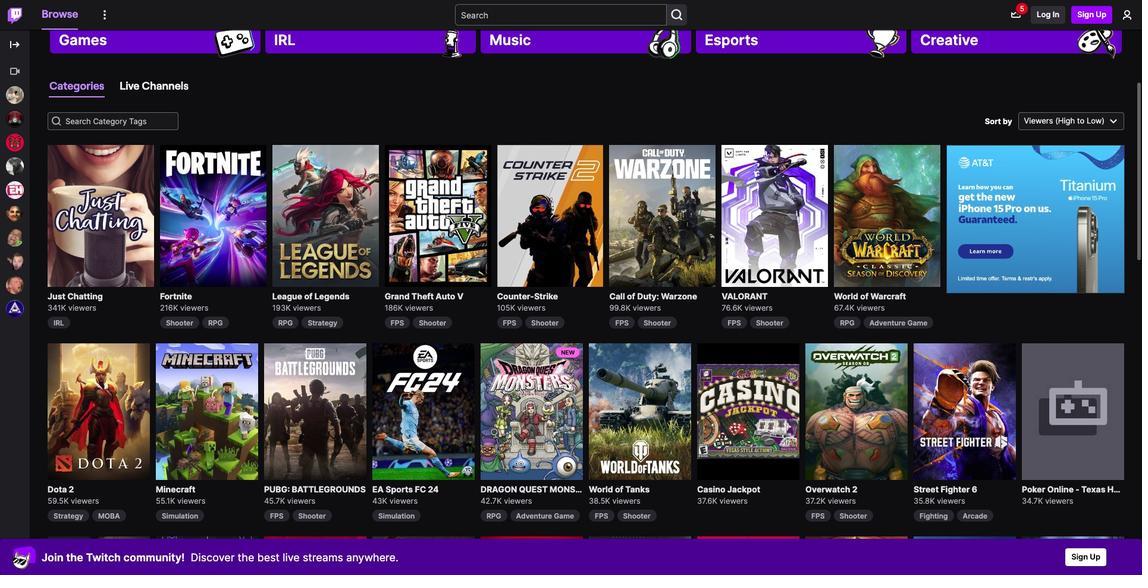 Task type: vqa. For each thing, say whether or not it's contained in the screenshot.


Task type: locate. For each thing, give the bounding box(es) containing it.
shooter button down tanks
[[617, 511, 657, 522]]

1 simulation button from the left
[[156, 511, 204, 522]]

shooter down 38.5k viewers link
[[623, 512, 651, 521]]

38.5k viewers link
[[589, 497, 641, 506]]

0 vertical spatial adventure game button
[[864, 317, 934, 329]]

aztecross image
[[6, 300, 24, 318]]

fighting button
[[914, 511, 954, 522]]

rpg button down 42.7k
[[481, 511, 507, 522]]

0 vertical spatial sign
[[1078, 10, 1094, 19]]

1 horizontal spatial strategy button
[[302, 317, 343, 329]]

tanks
[[625, 485, 650, 495]]

fps button for counter-
[[497, 317, 522, 329]]

of
[[304, 291, 313, 302], [627, 291, 635, 302], [860, 291, 869, 302], [615, 485, 623, 495]]

browse
[[42, 7, 78, 20]]

rpg button down fortnite "link"
[[202, 317, 229, 329]]

of inside league of legends 193k viewers
[[304, 291, 313, 302]]

join
[[42, 552, 63, 564]]

game down world of warcraft link
[[908, 319, 928, 328]]

shooter button down grand theft auto v 186k viewers
[[413, 317, 452, 329]]

fps button down 38.5k
[[589, 511, 614, 522]]

-
[[1076, 485, 1080, 495]]

0 horizontal spatial the
[[66, 552, 83, 564]]

world for world of warcraft
[[834, 291, 858, 302]]

fps for overwatch
[[811, 512, 825, 521]]

1 horizontal spatial the
[[238, 552, 254, 564]]

poker
[[1022, 485, 1046, 495]]

casino jackpot link
[[697, 483, 800, 496]]

adventure down quest
[[516, 512, 552, 521]]

viewers down 'dota 2' link
[[71, 497, 99, 506]]

0 horizontal spatial 2
[[69, 485, 74, 495]]

adventure game
[[870, 319, 928, 328], [516, 512, 574, 521]]

community!
[[123, 552, 185, 564]]

shooter down 76.6k viewers link
[[756, 319, 784, 328]]

0 vertical spatial sign up button
[[1072, 6, 1113, 24]]

fps for call
[[615, 319, 629, 328]]

viewers down league of legends link
[[293, 303, 321, 313]]

tab list
[[48, 74, 1124, 98]]

2 for overwatch 2
[[852, 485, 858, 495]]

simulation button down 43k viewers link
[[372, 511, 421, 522]]

minecraft cover image image
[[156, 344, 258, 480]]

adventure game button down quest
[[510, 511, 580, 522]]

irl right the games icon at the left of the page
[[274, 31, 296, 49]]

simulation down 43k viewers link
[[378, 512, 415, 521]]

the right the join
[[66, 552, 83, 564]]

just chatting 341k viewers
[[48, 291, 103, 313]]

1 vertical spatial sign
[[1072, 553, 1088, 562]]

fps down 99.8k
[[615, 319, 629, 328]]

fps button down 37.2k
[[806, 511, 831, 522]]

ea sports fc 24 43k viewers
[[372, 485, 439, 506]]

game for monsters:
[[554, 512, 574, 521]]

creative icon image
[[1077, 21, 1116, 60]]

shooter button for world of tanks
[[617, 511, 657, 522]]

shooter down the overwatch 2 link
[[840, 512, 867, 521]]

2 up 37.2k viewers 'link'
[[852, 485, 858, 495]]

fps for counter-
[[503, 319, 516, 328]]

shooter button down 76.6k viewers link
[[750, 317, 789, 329]]

strategy down league of legends 193k viewers in the bottom of the page
[[308, 319, 338, 328]]

1 vertical spatial sign up button
[[1066, 549, 1107, 567]]

1 2 from the left
[[69, 485, 74, 495]]

legends
[[314, 291, 350, 302]]

fps for valorant
[[728, 319, 741, 328]]

adventure game down quest
[[516, 512, 574, 521]]

1 vertical spatial adventure game
[[516, 512, 574, 521]]

recommended channels group
[[0, 59, 30, 321]]

1 vertical spatial up
[[1090, 553, 1101, 562]]

strategy down 59.5k viewers link
[[54, 512, 83, 521]]

strategy
[[308, 319, 338, 328], [54, 512, 83, 521]]

sort by
[[985, 116, 1012, 126]]

1 horizontal spatial world
[[834, 291, 858, 302]]

1 horizontal spatial simulation button
[[372, 511, 421, 522]]

fps button down 99.8k
[[609, 317, 635, 329]]

of inside the call of duty: warzone 99.8k viewers
[[627, 291, 635, 302]]

the left best
[[238, 552, 254, 564]]

simulation button for 55.1k
[[156, 511, 204, 522]]

of for duty:
[[627, 291, 635, 302]]

0 vertical spatial strategy
[[308, 319, 338, 328]]

arcade
[[963, 512, 988, 521]]

37.6k viewers link
[[697, 497, 748, 506]]

best
[[257, 552, 280, 564]]

shooter down the 216k viewers link
[[166, 319, 193, 328]]

43k
[[372, 497, 387, 506]]

viewers down jackpot in the right of the page
[[720, 497, 748, 506]]

of for warcraft
[[860, 291, 869, 302]]

avatar: frontiers of pandora cover image image
[[914, 537, 1016, 576]]

viewers down the valorant
[[745, 303, 773, 313]]

graycen image
[[6, 158, 24, 176]]

rpg down fortnite "link"
[[208, 319, 223, 328]]

1 horizontal spatial simulation
[[378, 512, 415, 521]]

1 vertical spatial adventure
[[516, 512, 552, 521]]

of inside world of warcraft 67.4k viewers
[[860, 291, 869, 302]]

monsters:
[[550, 485, 600, 495]]

rpg down 193k
[[278, 319, 293, 328]]

call
[[609, 291, 625, 302]]

viewers down pubg: battlegrounds link
[[287, 497, 315, 506]]

shooter button for grand theft auto v
[[413, 317, 452, 329]]

fps for grand
[[391, 319, 404, 328]]

world inside world of tanks 38.5k viewers
[[589, 485, 613, 495]]

viewers down world of warcraft link
[[857, 303, 885, 313]]

game down dragon quest monsters: the dark prince 42.7k viewers
[[554, 512, 574, 521]]

0 horizontal spatial irl
[[54, 319, 64, 328]]

simulation button down 55.1k viewers link
[[156, 511, 204, 522]]

street fighter 6 35.8k viewers
[[914, 485, 977, 506]]

fortnite link
[[160, 290, 266, 303]]

1 horizontal spatial adventure
[[870, 319, 906, 328]]

fps button down 76.6k
[[722, 317, 747, 329]]

fortnite 216k viewers
[[160, 291, 209, 313]]

viewers down duty:
[[633, 303, 661, 313]]

0 vertical spatial strategy button
[[302, 317, 343, 329]]

1 vertical spatial game
[[554, 512, 574, 521]]

fps button down 45.7k
[[264, 511, 289, 522]]

fps button for pubg:
[[264, 511, 289, 522]]

world for world of tanks
[[589, 485, 613, 495]]

the
[[66, 552, 83, 564], [238, 552, 254, 564]]

of inside world of tanks 38.5k viewers
[[615, 485, 623, 495]]

viewers down fortnite
[[180, 303, 209, 313]]

just
[[48, 291, 65, 302]]

dota 2 59.5k viewers
[[48, 485, 99, 506]]

world of warcraft cover image image
[[834, 145, 941, 287]]

poker online - texas holdem link
[[1022, 483, 1139, 496]]

adventure game for monsters:
[[516, 512, 574, 521]]

fps button down 186k
[[385, 317, 410, 329]]

0 horizontal spatial simulation button
[[156, 511, 204, 522]]

fps down 38.5k
[[595, 512, 608, 521]]

pubg: battlegrounds link
[[264, 483, 366, 496]]

elajjaz image
[[6, 253, 24, 271]]

adventure
[[870, 319, 906, 328], [516, 512, 552, 521]]

fortnite cover image image
[[160, 145, 266, 287]]

2
[[69, 485, 74, 495], [852, 485, 858, 495]]

0 horizontal spatial strategy
[[54, 512, 83, 521]]

2 up 59.5k viewers link
[[69, 485, 74, 495]]

viewers inside dragon quest monsters: the dark prince 42.7k viewers
[[504, 497, 532, 506]]

76.6k viewers link
[[722, 303, 773, 313]]

adventure game button down warcraft
[[864, 317, 934, 329]]

call of duty: warzone 99.8k viewers
[[609, 291, 697, 313]]

moba button
[[92, 511, 126, 522]]

fps down 76.6k
[[728, 319, 741, 328]]

sign for bottom sign up button
[[1072, 553, 1088, 562]]

adventure for warcraft
[[870, 319, 906, 328]]

0 horizontal spatial game
[[554, 512, 574, 521]]

2 2 from the left
[[852, 485, 858, 495]]

world up 38.5k
[[589, 485, 613, 495]]

shooter down grand theft auto v 186k viewers
[[419, 319, 446, 328]]

viewers down strike
[[517, 303, 546, 313]]

the
[[601, 485, 617, 495]]

34.7k
[[1022, 497, 1043, 506]]

music icon image
[[644, 20, 685, 61]]

sypherpk image
[[6, 134, 24, 152]]

1 horizontal spatial game
[[908, 319, 928, 328]]

channels
[[142, 79, 189, 92]]

fps
[[391, 319, 404, 328], [503, 319, 516, 328], [615, 319, 629, 328], [728, 319, 741, 328], [270, 512, 284, 521], [595, 512, 608, 521], [811, 512, 825, 521]]

1 vertical spatial sign up
[[1072, 553, 1101, 562]]

1 vertical spatial world
[[589, 485, 613, 495]]

0 vertical spatial game
[[908, 319, 928, 328]]

adventure game for warcraft
[[870, 319, 928, 328]]

dota
[[48, 485, 67, 495]]

sign up button
[[1072, 6, 1113, 24], [1066, 549, 1107, 567]]

sign for topmost sign up button
[[1078, 10, 1094, 19]]

1 horizontal spatial strategy
[[308, 319, 338, 328]]

1 horizontal spatial adventure game button
[[864, 317, 934, 329]]

fps button down 105k
[[497, 317, 522, 329]]

valorant 76.6k viewers
[[722, 291, 773, 313]]

of up 193k viewers link
[[304, 291, 313, 302]]

fps down 105k
[[503, 319, 516, 328]]

viewers inside just chatting 341k viewers
[[68, 303, 96, 313]]

viewers down theft
[[405, 303, 433, 313]]

ea sports fc online cover image image
[[589, 537, 691, 576]]

0 horizontal spatial adventure game
[[516, 512, 574, 521]]

viewers down overwatch
[[828, 497, 856, 506]]

0 vertical spatial adventure game
[[870, 319, 928, 328]]

tab list containing categories
[[48, 74, 1124, 98]]

0 vertical spatial sign up
[[1078, 10, 1107, 19]]

1 the from the left
[[66, 552, 83, 564]]

fps button for call
[[609, 317, 635, 329]]

fps button for world
[[589, 511, 614, 522]]

2 inside dota 2 59.5k viewers
[[69, 485, 74, 495]]

esports icon image
[[864, 22, 901, 58]]

1 simulation from the left
[[162, 512, 198, 521]]

viewers inside poker online - texas holdem 34.7k viewers
[[1045, 497, 1074, 506]]

1 vertical spatial adventure game button
[[510, 511, 580, 522]]

simulation
[[162, 512, 198, 521], [378, 512, 415, 521]]

league of legends link
[[272, 290, 379, 303]]

strategy button down league of legends 193k viewers in the bottom of the page
[[302, 317, 343, 329]]

games icon image
[[214, 20, 255, 61]]

0 horizontal spatial simulation
[[162, 512, 198, 521]]

0 horizontal spatial world
[[589, 485, 613, 495]]

viewers down online
[[1045, 497, 1074, 506]]

grand theft auto v link
[[385, 290, 491, 303]]

Search Input search field
[[455, 4, 667, 26]]

0 horizontal spatial adventure
[[516, 512, 552, 521]]

1 vertical spatial strategy
[[54, 512, 83, 521]]

216k
[[160, 303, 178, 313]]

call of duty: warzone link
[[609, 290, 716, 303]]

of up 99.8k viewers 'link'
[[627, 291, 635, 302]]

rpg button down 193k
[[272, 317, 299, 329]]

shooter button for counter-strike
[[525, 317, 565, 329]]

37.6k
[[697, 497, 717, 506]]

overwatch
[[806, 485, 850, 495]]

fps button for grand
[[385, 317, 410, 329]]

None field
[[48, 113, 178, 130]]

0 vertical spatial up
[[1096, 10, 1107, 19]]

ea sports fc 24 link
[[372, 483, 475, 496]]

anywhere.
[[346, 552, 399, 564]]

45.7k viewers link
[[264, 497, 315, 506]]

viewers down quest
[[504, 497, 532, 506]]

just chatting cover image image
[[48, 145, 154, 287]]

shooter button down pubg: battlegrounds 45.7k viewers
[[292, 511, 332, 522]]

dragon quest monsters: the dark prince link
[[481, 483, 666, 496]]

76.6k
[[722, 303, 743, 313]]

1 vertical spatial irl
[[54, 319, 64, 328]]

live channels link
[[113, 76, 195, 95]]

216k viewers link
[[160, 303, 209, 313]]

viewers down chatting
[[68, 303, 96, 313]]

game for warcraft
[[908, 319, 928, 328]]

Search Category Tags search field
[[48, 113, 178, 130]]

0 vertical spatial world
[[834, 291, 858, 302]]

shooter for overwatch 2
[[840, 512, 867, 521]]

sort
[[985, 116, 1001, 126]]

2 inside overwatch 2 37.2k viewers
[[852, 485, 858, 495]]

viewers
[[1024, 116, 1053, 126]]

battlegrounds
[[292, 485, 366, 495]]

1 horizontal spatial irl
[[274, 31, 296, 49]]

join the twitch community! discover the best live streams anywhere.
[[42, 552, 399, 564]]

rpg button down 67.4k
[[834, 317, 861, 329]]

fps down 37.2k
[[811, 512, 825, 521]]

fps button for valorant
[[722, 317, 747, 329]]

world inside world of warcraft 67.4k viewers
[[834, 291, 858, 302]]

fps down 186k
[[391, 319, 404, 328]]

viewers down dark
[[612, 497, 641, 506]]

casino
[[697, 485, 726, 495]]

1 vertical spatial strategy button
[[48, 511, 89, 522]]

viewers inside dota 2 59.5k viewers
[[71, 497, 99, 506]]

viewers down fighter
[[937, 497, 965, 506]]

2 simulation button from the left
[[372, 511, 421, 522]]

valorant cover image image
[[722, 145, 828, 287]]

shooter for pubg: battlegrounds
[[298, 512, 326, 521]]

2 simulation from the left
[[378, 512, 415, 521]]

viewers inside "fortnite 216k viewers"
[[180, 303, 209, 313]]

valorant link
[[722, 290, 828, 303]]

35.8k viewers link
[[914, 497, 965, 506]]

irl down 341k
[[54, 319, 64, 328]]

ea
[[372, 485, 384, 495]]

shooter button down the overwatch 2 link
[[834, 511, 873, 522]]

fps down 45.7k
[[270, 512, 284, 521]]

poker online - texas holdem 34.7k viewers
[[1022, 485, 1139, 506]]

game
[[908, 319, 928, 328], [554, 512, 574, 521]]

of up 38.5k viewers link
[[615, 485, 623, 495]]

adventure game down warcraft
[[870, 319, 928, 328]]

holdem
[[1108, 485, 1139, 495]]

to
[[1077, 116, 1085, 126]]

viewers down the sports
[[390, 497, 418, 506]]

lethal company cover image image
[[481, 537, 583, 576]]

shooter down strike
[[531, 319, 559, 328]]

sports
[[386, 485, 413, 495]]

shooter down the call of duty: warzone 99.8k viewers
[[644, 319, 671, 328]]

0 vertical spatial adventure
[[870, 319, 906, 328]]

shooter for world of tanks
[[623, 512, 651, 521]]

viewers down the minecraft link
[[177, 497, 206, 506]]

shooter down pubg: battlegrounds 45.7k viewers
[[298, 512, 326, 521]]

coolcat image
[[12, 546, 36, 570]]

rpg down 42.7k
[[487, 512, 501, 521]]

rpg for league of legends
[[278, 319, 293, 328]]

shooter
[[166, 319, 193, 328], [419, 319, 446, 328], [531, 319, 559, 328], [644, 319, 671, 328], [756, 319, 784, 328], [298, 512, 326, 521], [623, 512, 651, 521], [840, 512, 867, 521]]

38.5k
[[589, 497, 610, 506]]

viewers inside 'minecraft 55.1k viewers'
[[177, 497, 206, 506]]

simulation for sports
[[378, 512, 415, 521]]

counter-strike link
[[497, 290, 604, 303]]

viewers (high to low) button
[[1018, 113, 1124, 130]]

0 horizontal spatial adventure game button
[[510, 511, 580, 522]]

of up 67.4k viewers link
[[860, 291, 869, 302]]

dragon
[[481, 485, 517, 495]]

strategy button down 59.5k viewers link
[[48, 511, 89, 522]]

shooter button down the call of duty: warzone 99.8k viewers
[[638, 317, 677, 329]]

adventure down world of warcraft link
[[870, 319, 906, 328]]

0 vertical spatial irl
[[274, 31, 296, 49]]

1 horizontal spatial 2
[[852, 485, 858, 495]]

rpg down 67.4k
[[840, 319, 855, 328]]

simulation down 55.1k viewers link
[[162, 512, 198, 521]]

shooter button down strike
[[525, 317, 565, 329]]

world up 67.4k
[[834, 291, 858, 302]]

1 horizontal spatial adventure game
[[870, 319, 928, 328]]



Task type: describe. For each thing, give the bounding box(es) containing it.
rpg button for dragon quest monsters: the dark prince
[[481, 511, 507, 522]]

texas
[[1082, 485, 1106, 495]]

world of tanks cover image image
[[589, 344, 691, 480]]

discover
[[191, 552, 235, 564]]

categories link
[[49, 76, 111, 95]]

new
[[561, 350, 575, 357]]

24
[[428, 485, 439, 495]]

viewers inside overwatch 2 37.2k viewers
[[828, 497, 856, 506]]

sign up for bottom sign up button
[[1072, 553, 1101, 562]]

59.5k viewers link
[[48, 497, 99, 506]]

teamfight tactics cover image image
[[156, 537, 258, 576]]

67.4k viewers link
[[834, 303, 885, 313]]

nickeh30 image
[[6, 181, 24, 199]]

streams
[[303, 552, 343, 564]]

viewers inside counter-strike 105k viewers
[[517, 303, 546, 313]]

simulation button for sports
[[372, 511, 421, 522]]

shooter button for valorant
[[750, 317, 789, 329]]

grand
[[385, 291, 410, 302]]

adventure game button for monsters:
[[510, 511, 580, 522]]

42.7k
[[481, 497, 502, 506]]

browse link
[[42, 0, 78, 29]]

0 horizontal spatial strategy button
[[48, 511, 89, 522]]

esports link
[[696, 22, 907, 58]]

rpg for world of warcraft
[[840, 319, 855, 328]]

6
[[972, 485, 977, 495]]

shooter button for call of duty: warzone
[[638, 317, 677, 329]]

viewers inside valorant 76.6k viewers
[[745, 303, 773, 313]]

pubg: battlegrounds cover image image
[[264, 344, 366, 480]]

fps for pubg:
[[270, 512, 284, 521]]

simulation for 55.1k
[[162, 512, 198, 521]]

live
[[283, 552, 300, 564]]

irl icon image
[[434, 22, 470, 58]]

games link
[[50, 20, 261, 61]]

the finals cover image image
[[697, 537, 800, 576]]

186k viewers link
[[385, 303, 433, 313]]

ninja image
[[6, 86, 24, 104]]

35.8k
[[914, 497, 935, 506]]

fighter
[[941, 485, 970, 495]]

jackpot
[[728, 485, 760, 495]]

viewers inside world of tanks 38.5k viewers
[[612, 497, 641, 506]]

37.2k viewers link
[[806, 497, 856, 506]]

league of legends 193k viewers
[[272, 291, 350, 313]]

poker online - texas holdem cover image image
[[1022, 344, 1124, 480]]

moba
[[98, 512, 120, 521]]

path of exile cover image image
[[372, 537, 475, 576]]

live channels
[[120, 79, 189, 92]]

minecraft 55.1k viewers
[[156, 485, 206, 506]]

viewers inside pubg: battlegrounds 45.7k viewers
[[287, 497, 315, 506]]

esports
[[705, 31, 758, 49]]

rpg button for league of legends
[[272, 317, 299, 329]]

99.8k
[[609, 303, 631, 313]]

jokerdtv image
[[6, 205, 24, 223]]

league
[[272, 291, 302, 302]]

hearthstone cover image image
[[806, 537, 908, 576]]

shooter for valorant
[[756, 319, 784, 328]]

viewers inside grand theft auto v 186k viewers
[[405, 303, 433, 313]]

55.1k
[[156, 497, 175, 506]]

overwatch 2 link
[[806, 483, 908, 496]]

counter-strike cover image image
[[497, 145, 604, 287]]

viewers inside world of warcraft 67.4k viewers
[[857, 303, 885, 313]]

v
[[457, 291, 464, 302]]

apex legends cover image image
[[264, 537, 366, 576]]

quin69 image
[[6, 277, 24, 294]]

cohhcarnage image
[[6, 110, 24, 128]]

shooter button down the 216k viewers link
[[160, 317, 199, 329]]

43k viewers link
[[372, 497, 418, 506]]

categories
[[49, 79, 104, 92]]

341k viewers link
[[48, 303, 96, 313]]

67.4k
[[834, 303, 855, 313]]

shooter for call of duty: warzone
[[644, 319, 671, 328]]

rpg button for world of warcraft
[[834, 317, 861, 329]]

(high
[[1056, 116, 1075, 126]]

fighting
[[920, 512, 948, 521]]

street
[[914, 485, 939, 495]]

dragon quest monsters: the dark prince 42.7k viewers
[[481, 485, 666, 506]]

dead by daylight cover image image
[[1022, 537, 1124, 576]]

186k
[[385, 303, 403, 313]]

strike
[[534, 291, 558, 302]]

193k viewers link
[[272, 303, 321, 313]]

34.7k viewers link
[[1022, 497, 1074, 506]]

warzone
[[661, 291, 697, 302]]

counter-
[[497, 291, 534, 302]]

world of warcraft link
[[834, 290, 941, 303]]

world of warcraft 67.4k viewers
[[834, 291, 906, 313]]

just chatting link
[[48, 290, 154, 303]]

quest
[[519, 485, 548, 495]]

by
[[1003, 116, 1012, 126]]

2 for dota 2
[[69, 485, 74, 495]]

up for topmost sign up button
[[1096, 10, 1107, 19]]

sign up for topmost sign up button
[[1078, 10, 1107, 19]]

fps button for overwatch
[[806, 511, 831, 522]]

log in
[[1037, 10, 1060, 19]]

shooter button for overwatch 2
[[834, 511, 873, 522]]

105k viewers link
[[497, 303, 546, 313]]

warcraft
[[871, 291, 906, 302]]

adventure game button for warcraft
[[864, 317, 934, 329]]

auto
[[436, 291, 455, 302]]

193k
[[272, 303, 291, 313]]

low)
[[1087, 116, 1105, 126]]

fc
[[415, 485, 426, 495]]

log in button
[[1031, 6, 1066, 24]]

the day before cover image image
[[48, 537, 150, 576]]

music link
[[481, 20, 691, 61]]

viewers inside ea sports fc 24 43k viewers
[[390, 497, 418, 506]]

ea sports fc 24 cover image image
[[372, 344, 475, 480]]

counter-strike 105k viewers
[[497, 291, 558, 313]]

shooter for counter-strike
[[531, 319, 559, 328]]

dota 2 cover image image
[[48, 344, 150, 480]]

viewers (high to low)
[[1024, 116, 1105, 126]]

irl inside button
[[54, 319, 64, 328]]

of for tanks
[[615, 485, 623, 495]]

games
[[59, 31, 107, 49]]

viewers inside casino jackpot 37.6k viewers
[[720, 497, 748, 506]]

casino jackpot cover image image
[[697, 344, 800, 480]]

league of legends cover image image
[[272, 145, 379, 287]]

up for bottom sign up button
[[1090, 553, 1101, 562]]

street fighter 6 link
[[914, 483, 1016, 496]]

street fighter 6 cover image image
[[914, 344, 1016, 480]]

55.1k viewers link
[[156, 497, 206, 506]]

dragon quest monsters: the dark prince cover image image
[[481, 344, 583, 480]]

fortnite
[[160, 291, 192, 302]]

2 the from the left
[[238, 552, 254, 564]]

music
[[490, 31, 531, 49]]

of for legends
[[304, 291, 313, 302]]

dark
[[619, 485, 638, 495]]

casino jackpot 37.6k viewers
[[697, 485, 760, 506]]

shooter button for pubg: battlegrounds
[[292, 511, 332, 522]]

adventure for monsters:
[[516, 512, 552, 521]]

call of duty: warzone cover image image
[[609, 145, 716, 287]]

overwatch 2 cover image image
[[806, 344, 908, 480]]

theft
[[412, 291, 434, 302]]

rpg for dragon quest monsters: the dark prince
[[487, 512, 501, 521]]

grand theft auto v cover image image
[[385, 145, 491, 287]]

99.8k viewers link
[[609, 303, 661, 313]]

viewers inside the call of duty: warzone 99.8k viewers
[[633, 303, 661, 313]]

in
[[1053, 10, 1060, 19]]

fps for world
[[595, 512, 608, 521]]

viewers inside street fighter 6 35.8k viewers
[[937, 497, 965, 506]]

viewers inside league of legends 193k viewers
[[293, 303, 321, 313]]

shooter for grand theft auto v
[[419, 319, 446, 328]]

nmplol image
[[6, 229, 24, 247]]

minecraft link
[[156, 483, 258, 496]]



